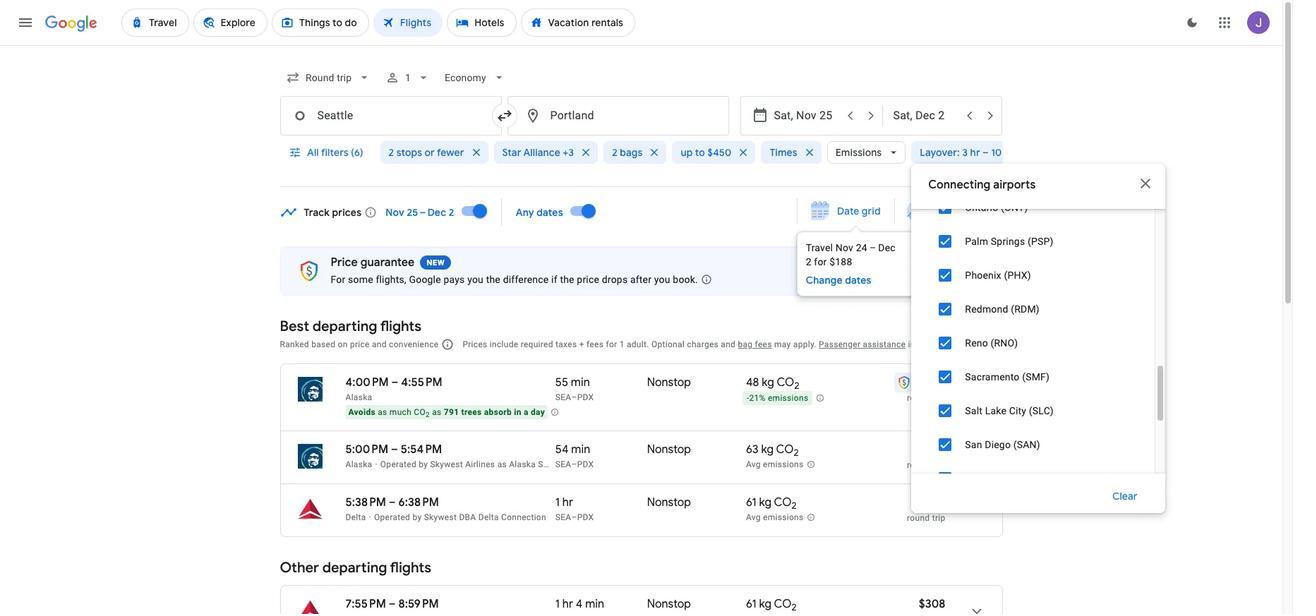 Task type: locate. For each thing, give the bounding box(es) containing it.
avg
[[746, 460, 761, 470], [746, 513, 761, 523]]

1 inside popup button
[[405, 72, 411, 83]]

61 kg co 2
[[746, 496, 797, 512], [746, 597, 797, 614]]

hr left 4
[[563, 597, 573, 612]]

trip for $298
[[933, 460, 946, 470]]

1 vertical spatial by
[[413, 513, 422, 523]]

round left flight details. leaves seattle-tacoma international airport at 5:38 pm on saturday, november 25 and arrives at portland international airport at 6:38 pm on saturday, november 25. icon
[[908, 513, 930, 523]]

francisco
[[985, 473, 1029, 484]]

flight details. leaves seattle-tacoma international airport at 7:55 pm on saturday, november 25 and arrives at portland international airport at 8:59 pm on saturday, november 25. image
[[960, 595, 994, 614]]

trip down $258
[[933, 393, 946, 403]]

1 avg emissions from the top
[[746, 460, 804, 470]]

61 for fourth the "nonstop flight." element
[[746, 597, 757, 612]]

1 sea from the top
[[556, 393, 572, 403]]

1 vertical spatial departing
[[323, 559, 387, 577]]

1 vertical spatial pdx
[[577, 460, 594, 470]]

sort by: button
[[938, 331, 1003, 357]]

0 vertical spatial skywest
[[430, 460, 463, 470]]

2 san from the top
[[966, 473, 983, 484]]

san francisco (sfo)
[[966, 473, 1058, 484]]

change dates button
[[806, 273, 903, 287]]

3 round from the top
[[908, 513, 930, 523]]

0 horizontal spatial and
[[372, 340, 387, 350]]

the right the if
[[560, 274, 575, 285]]

hr down skywest
[[563, 496, 573, 510]]

0 vertical spatial pdx
[[577, 393, 594, 403]]

co inside 48 kg co 2
[[777, 376, 795, 390]]

$308 for $308 round trip
[[919, 496, 946, 510]]

0 horizontal spatial fees
[[587, 340, 604, 350]]

kg for 54 min
[[762, 443, 774, 457]]

up
[[681, 146, 693, 159]]

2 and from the left
[[721, 340, 736, 350]]

1 pdx from the top
[[577, 393, 594, 403]]

Departure time: 7:55 PM. text field
[[346, 597, 386, 612]]

0 vertical spatial only
[[1100, 201, 1122, 214]]

springs
[[991, 236, 1026, 247]]

assistance
[[863, 340, 906, 350]]

for down travel
[[815, 256, 827, 268]]

alaska inside the 4:00 pm – 4:55 pm alaska
[[346, 393, 372, 403]]

– down total duration 1 hr. 'element'
[[572, 513, 577, 523]]

3 nonstop flight. element from the top
[[648, 496, 691, 512]]

1 vertical spatial sea
[[556, 460, 572, 470]]

nonstop
[[648, 376, 691, 390], [648, 443, 691, 457], [648, 496, 691, 510], [648, 597, 691, 612]]

2 nonstop flight. element from the top
[[648, 443, 691, 459]]

0 vertical spatial san
[[966, 439, 983, 451]]

1 vertical spatial $308
[[919, 597, 946, 612]]

departing up "on"
[[313, 318, 377, 335]]

1 vertical spatial only
[[1100, 472, 1122, 485]]

1 vertical spatial price
[[331, 256, 358, 270]]

emissions for 63
[[764, 460, 804, 470]]

–
[[983, 146, 989, 159], [392, 376, 399, 390], [572, 393, 577, 403], [391, 443, 398, 457], [572, 460, 577, 470], [389, 496, 396, 510], [572, 513, 577, 523], [389, 597, 396, 612]]

san for san diego (san)
[[966, 439, 983, 451]]

total duration 1 hr 4 min. element
[[556, 597, 648, 614]]

0 vertical spatial 61 kg co 2
[[746, 496, 797, 512]]

adult.
[[627, 340, 650, 350]]

(rdm)
[[1011, 304, 1040, 315]]

loading results progress bar
[[0, 45, 1283, 48]]

close image
[[1014, 241, 1025, 252]]

skywest for airlines
[[430, 460, 463, 470]]

308 us dollars text field left flight details. leaves seattle-tacoma international airport at 7:55 pm on saturday, november 25 and arrives at portland international airport at 8:59 pm on saturday, november 25. image
[[919, 597, 946, 612]]

1 horizontal spatial you
[[655, 274, 671, 285]]

emissions button
[[828, 136, 906, 170]]

$308 inside $308 round trip
[[919, 496, 946, 510]]

min right 55
[[571, 376, 590, 390]]

leaves seattle-tacoma international airport at 4:00 pm on saturday, november 25 and arrives at portland international airport at 4:55 pm on saturday, november 25. element
[[346, 376, 443, 390]]

$308 left flight details. leaves seattle-tacoma international airport at 5:38 pm on saturday, november 25 and arrives at portland international airport at 6:38 pm on saturday, november 25. icon
[[919, 496, 946, 510]]

sea inside the 1 hr sea – pdx
[[556, 513, 572, 523]]

ontario (ont)
[[966, 202, 1029, 213]]

and down best departing flights
[[372, 340, 387, 350]]

san left diego
[[966, 439, 983, 451]]

0 horizontal spatial price
[[331, 256, 358, 270]]

1 nonstop from the top
[[648, 376, 691, 390]]

 image
[[369, 513, 372, 523]]

round
[[908, 393, 930, 403], [908, 460, 930, 470], [908, 513, 930, 523]]

and left the bag
[[721, 340, 736, 350]]

1 vertical spatial only button
[[1083, 462, 1139, 496]]

0 vertical spatial $308
[[919, 496, 946, 510]]

co inside 63 kg co 2
[[777, 443, 794, 457]]

2 delta from the left
[[479, 513, 499, 523]]

delta down 5:38 pm
[[346, 513, 366, 523]]

2 nonstop from the top
[[648, 443, 691, 457]]

price guarantee
[[331, 256, 415, 270]]

operated for operated by skywest dba delta connection
[[374, 513, 410, 523]]

None field
[[280, 65, 377, 90], [439, 65, 512, 90], [280, 65, 377, 90], [439, 65, 512, 90]]

2 stops or fewer button
[[380, 136, 488, 170]]

round down 298 us dollars text field
[[908, 460, 930, 470]]

2
[[389, 146, 394, 159], [612, 146, 618, 159], [449, 206, 455, 219], [806, 256, 812, 268], [795, 380, 800, 392], [426, 411, 430, 419], [794, 447, 799, 459], [792, 500, 797, 512], [792, 602, 797, 614]]

0 vertical spatial trip
[[933, 393, 946, 403]]

1 61 kg co 2 from the top
[[746, 496, 797, 512]]

1 vertical spatial 61 kg co 2
[[746, 597, 797, 614]]

hr inside the 1 hr sea – pdx
[[563, 496, 573, 510]]

pdx inside 55 min sea – pdx
[[577, 393, 594, 403]]

as left much
[[378, 408, 387, 417]]

3 trip from the top
[[933, 513, 946, 523]]

1 horizontal spatial price
[[935, 205, 959, 218]]

2 vertical spatial round
[[908, 513, 930, 523]]

delta right dba
[[479, 513, 499, 523]]

0 vertical spatial price
[[577, 274, 600, 285]]

1 vertical spatial price
[[350, 340, 370, 350]]

pdx inside the 1 hr sea – pdx
[[577, 513, 594, 523]]

leaves seattle-tacoma international airport at 7:55 pm on saturday, november 25 and arrives at portland international airport at 8:59 pm on saturday, november 25. element
[[346, 597, 439, 612]]

1 san from the top
[[966, 439, 983, 451]]

round inside $308 round trip
[[908, 513, 930, 523]]

0 vertical spatial avg
[[746, 460, 761, 470]]

price left drops on the top left
[[577, 274, 600, 285]]

4:00 pm
[[346, 376, 389, 390]]

for inside 'for $188 change dates'
[[815, 256, 827, 268]]

61 kg co 2 for 1 hr's the "nonstop flight." element
[[746, 496, 797, 512]]

2 avg from the top
[[746, 513, 761, 523]]

1 vertical spatial trip
[[933, 460, 946, 470]]

0 vertical spatial avg emissions
[[746, 460, 804, 470]]

skywest down arrival time: 5:54 pm. text box
[[430, 460, 463, 470]]

1 trip from the top
[[933, 393, 946, 403]]

2 sea from the top
[[556, 460, 572, 470]]

nov up $188
[[836, 242, 854, 254]]

as right airlines
[[498, 460, 507, 470]]

price left 'graph'
[[935, 205, 959, 218]]

track prices
[[304, 206, 362, 219]]

hr right 3
[[971, 146, 981, 159]]

sea down 55
[[556, 393, 572, 403]]

(phx)
[[1005, 270, 1032, 281]]

prices
[[463, 340, 488, 350]]

1 inside the 1 hr sea – pdx
[[556, 496, 560, 510]]

0 vertical spatial dates
[[537, 206, 563, 219]]

1 avg from the top
[[746, 460, 761, 470]]

pdx for 55 min
[[577, 393, 594, 403]]

1
[[405, 72, 411, 83], [620, 340, 625, 350], [556, 496, 560, 510], [556, 597, 560, 612]]

kg
[[762, 376, 775, 390], [762, 443, 774, 457], [760, 496, 772, 510], [760, 597, 772, 612]]

30
[[1017, 146, 1029, 159]]

sea inside 54 min sea – pdx
[[556, 460, 572, 470]]

avoids as much co2 as 791 trees absorb in a day. learn more about this calculation. image
[[551, 408, 559, 417]]

min inside 54 min sea – pdx
[[572, 443, 591, 457]]

1 vertical spatial nov
[[836, 242, 854, 254]]

0 vertical spatial 61
[[746, 496, 757, 510]]

– left 10 at the top right
[[983, 146, 989, 159]]

2 only from the top
[[1100, 472, 1122, 485]]

learn more about price guarantee image
[[690, 263, 724, 297]]

operated
[[381, 460, 417, 470], [374, 513, 410, 523]]

2 vertical spatial emissions
[[764, 513, 804, 523]]

co for 54 min
[[777, 443, 794, 457]]

(psp)
[[1028, 236, 1054, 247]]

1 vertical spatial emissions
[[764, 460, 804, 470]]

min right the 30
[[1032, 146, 1049, 159]]

price
[[935, 205, 959, 218], [331, 256, 358, 270]]

0 horizontal spatial dates
[[537, 206, 563, 219]]

price for price guarantee
[[331, 256, 358, 270]]

as left 791
[[432, 408, 442, 417]]

– inside the 4:00 pm – 4:55 pm alaska
[[392, 376, 399, 390]]

0 vertical spatial emissions
[[768, 394, 809, 403]]

2 the from the left
[[560, 274, 575, 285]]

0 vertical spatial sea
[[556, 393, 572, 403]]

1 vertical spatial 61
[[746, 597, 757, 612]]

price inside button
[[935, 205, 959, 218]]

san diego (san)
[[966, 439, 1041, 451]]

0 vertical spatial 308 us dollars text field
[[919, 496, 946, 510]]

palm springs (psp)
[[966, 236, 1054, 247]]

308 US dollars text field
[[919, 496, 946, 510], [919, 597, 946, 612]]

price for price graph
[[935, 205, 959, 218]]

layover: 3 hr – 10 hr 30 min button
[[912, 136, 1073, 170]]

pdx for 54 min
[[577, 460, 594, 470]]

1 vertical spatial skywest
[[424, 513, 457, 523]]

0 vertical spatial by
[[419, 460, 428, 470]]

alaska up "avoids"
[[346, 393, 372, 403]]

price up 'for'
[[331, 256, 358, 270]]

skywest down 6:38 pm text box
[[424, 513, 457, 523]]

sea right connection
[[556, 513, 572, 523]]

1 $308 from the top
[[919, 496, 946, 510]]

departing
[[313, 318, 377, 335], [323, 559, 387, 577]]

1 horizontal spatial price
[[577, 274, 600, 285]]

1 horizontal spatial fees
[[755, 340, 772, 350]]

nonstop flight. element for 54 min
[[648, 443, 691, 459]]

san up flight details. leaves seattle-tacoma international airport at 5:38 pm on saturday, november 25 and arrives at portland international airport at 6:38 pm on saturday, november 25. icon
[[966, 473, 983, 484]]

you right after
[[655, 274, 671, 285]]

pdx down total duration 54 min. element
[[577, 460, 594, 470]]

by for dba
[[413, 513, 422, 523]]

leaves seattle-tacoma international airport at 5:00 pm on saturday, november 25 and arrives at portland international airport at 5:54 pm on saturday, november 25. element
[[346, 443, 442, 457]]

2 vertical spatial trip
[[933, 513, 946, 523]]

layover:
[[920, 146, 960, 159]]

1 horizontal spatial dates
[[846, 274, 872, 287]]

1 vertical spatial dates
[[846, 274, 872, 287]]

price right "on"
[[350, 340, 370, 350]]

trip inside $298 round trip
[[933, 460, 946, 470]]

1 vertical spatial operated
[[374, 513, 410, 523]]

trip left flight details. leaves seattle-tacoma international airport at 5:38 pm on saturday, november 25 and arrives at portland international airport at 6:38 pm on saturday, november 25. icon
[[933, 513, 946, 523]]

4
[[576, 597, 583, 612]]

co for 1 hr
[[774, 496, 792, 510]]

2 only button from the top
[[1083, 462, 1139, 496]]

san
[[966, 439, 983, 451], [966, 473, 983, 484]]

– down total duration 54 min. element
[[572, 460, 577, 470]]

308 us dollars text field left flight details. leaves seattle-tacoma international airport at 5:38 pm on saturday, november 25 and arrives at portland international airport at 6:38 pm on saturday, november 25. icon
[[919, 496, 946, 510]]

0 vertical spatial departing
[[313, 318, 377, 335]]

include
[[490, 340, 519, 350]]

3
[[963, 146, 968, 159]]

2 $308 from the top
[[919, 597, 946, 612]]

absorb
[[484, 408, 512, 417]]

co
[[777, 376, 795, 390], [414, 408, 426, 417], [777, 443, 794, 457], [774, 496, 792, 510], [774, 597, 792, 612]]

alliance
[[524, 146, 561, 159]]

dates down $188
[[846, 274, 872, 287]]

dates inside 'for $188 change dates'
[[846, 274, 872, 287]]

swap origin and destination. image
[[496, 107, 513, 124]]

2 pdx from the top
[[577, 460, 594, 470]]

learn more about tracked prices image
[[365, 206, 377, 219]]

much
[[390, 408, 412, 417]]

2 round from the top
[[908, 460, 930, 470]]

55
[[556, 376, 569, 390]]

phoenix (phx)
[[966, 270, 1032, 281]]

alaska left skywest
[[509, 460, 536, 470]]

1 only from the top
[[1100, 201, 1122, 214]]

departing for other
[[323, 559, 387, 577]]

new
[[427, 258, 445, 268]]

min right 54
[[572, 443, 591, 457]]

2 vertical spatial pdx
[[577, 513, 594, 523]]

skywest for dba
[[424, 513, 457, 523]]

0 horizontal spatial as
[[378, 408, 387, 417]]

lake
[[986, 405, 1007, 417]]

5:00 pm – 5:54 pm
[[346, 443, 442, 457]]

0 vertical spatial operated
[[381, 460, 417, 470]]

2 61 kg co 2 from the top
[[746, 597, 797, 614]]

redmond
[[966, 304, 1009, 315]]

nov for 24 – dec
[[836, 242, 854, 254]]

0 vertical spatial round
[[908, 393, 930, 403]]

$308 left flight details. leaves seattle-tacoma international airport at 7:55 pm on saturday, november 25 and arrives at portland international airport at 8:59 pm on saturday, november 25. image
[[919, 597, 946, 612]]

flights for best departing flights
[[380, 318, 422, 335]]

(sfo)
[[1032, 473, 1058, 484]]

61 kg co 2 for fourth the "nonstop flight." element
[[746, 597, 797, 614]]

the left difference
[[486, 274, 501, 285]]

avg for 61
[[746, 513, 761, 523]]

2 inside the nov 24 – dec 2
[[806, 256, 812, 268]]

pdx for 1 hr
[[577, 513, 594, 523]]

flights up 8:59 pm
[[390, 559, 432, 577]]

main content
[[280, 194, 1046, 614]]

dates right any
[[537, 206, 563, 219]]

0 vertical spatial flights
[[380, 318, 422, 335]]

reno (rno)
[[966, 338, 1019, 349]]

2 inside 63 kg co 2
[[794, 447, 799, 459]]

flights
[[380, 318, 422, 335], [390, 559, 432, 577]]

1 horizontal spatial as
[[432, 408, 442, 417]]

Departure text field
[[774, 97, 839, 135]]

2 61 from the top
[[746, 597, 757, 612]]

star alliance +3
[[502, 146, 574, 159]]

1 and from the left
[[372, 340, 387, 350]]

Departure time: 5:00 PM. text field
[[346, 443, 389, 457]]

– left 4:55 pm
[[392, 376, 399, 390]]

0 horizontal spatial you
[[468, 274, 484, 285]]

1 vertical spatial avg
[[746, 513, 761, 523]]

1 horizontal spatial nov
[[836, 242, 854, 254]]

0 horizontal spatial the
[[486, 274, 501, 285]]

0 vertical spatial price
[[935, 205, 959, 218]]

main content containing best departing flights
[[280, 194, 1046, 614]]

1 vertical spatial flights
[[390, 559, 432, 577]]

0 vertical spatial nov
[[386, 206, 405, 219]]

$298
[[920, 443, 946, 457]]

1 vertical spatial 308 us dollars text field
[[919, 597, 946, 612]]

1 vertical spatial san
[[966, 473, 983, 484]]

1 horizontal spatial and
[[721, 340, 736, 350]]

fees right the bag
[[755, 340, 772, 350]]

$450
[[708, 146, 732, 159]]

for
[[331, 274, 346, 285]]

for
[[815, 256, 827, 268], [606, 340, 618, 350]]

all filters (6)
[[307, 146, 363, 159]]

layover: 3 hr – 10 hr 30 min
[[920, 146, 1049, 159]]

2 vertical spatial sea
[[556, 513, 572, 523]]

emissions
[[768, 394, 809, 403], [764, 460, 804, 470], [764, 513, 804, 523]]

min inside 55 min sea – pdx
[[571, 376, 590, 390]]

salt
[[966, 405, 983, 417]]

None search field
[[280, 61, 1166, 513]]

Departure time: 4:00 PM. text field
[[346, 376, 389, 390]]

by down 6:38 pm text box
[[413, 513, 422, 523]]

1 vertical spatial avg emissions
[[746, 513, 804, 523]]

0 horizontal spatial delta
[[346, 513, 366, 523]]

day
[[531, 408, 545, 417]]

1 vertical spatial round
[[908, 460, 930, 470]]

departing up the 7:55 pm
[[323, 559, 387, 577]]

operated down "5:38 pm – 6:38 pm"
[[374, 513, 410, 523]]

by down the 5:54 pm
[[419, 460, 428, 470]]

nonstop for 1 hr
[[648, 496, 691, 510]]

trip
[[933, 393, 946, 403], [933, 460, 946, 470], [933, 513, 946, 523]]

fees right +
[[587, 340, 604, 350]]

trees
[[462, 408, 482, 417]]

sea for 54
[[556, 460, 572, 470]]

delta
[[346, 513, 366, 523], [479, 513, 499, 523]]

(slc)
[[1030, 405, 1054, 417]]

1 fees from the left
[[587, 340, 604, 350]]

flights up convenience
[[380, 318, 422, 335]]

0 horizontal spatial nov
[[386, 206, 405, 219]]

the
[[486, 274, 501, 285], [560, 274, 575, 285]]

trip down 298 us dollars text field
[[933, 460, 946, 470]]

0 vertical spatial for
[[815, 256, 827, 268]]

3 nonstop from the top
[[648, 496, 691, 510]]

55 min sea – pdx
[[556, 376, 594, 403]]

kg inside 48 kg co 2
[[762, 376, 775, 390]]

round down $258
[[908, 393, 930, 403]]

1 horizontal spatial the
[[560, 274, 575, 285]]

city
[[1010, 405, 1027, 417]]

sea down 54
[[556, 460, 572, 470]]

1 horizontal spatial for
[[815, 256, 827, 268]]

connection
[[501, 513, 547, 523]]

skywest
[[538, 460, 572, 470]]

drops
[[602, 274, 628, 285]]

None text field
[[280, 96, 502, 136], [507, 96, 729, 136], [280, 96, 502, 136], [507, 96, 729, 136]]

for left adult. at bottom
[[606, 340, 618, 350]]

pdx down total duration 55 min. element
[[577, 393, 594, 403]]

nonstop flight. element
[[648, 376, 691, 392], [648, 443, 691, 459], [648, 496, 691, 512], [648, 597, 691, 614]]

only button
[[1083, 191, 1139, 225], [1083, 462, 1139, 496]]

Arrival time: 6:38 PM. text field
[[399, 496, 439, 510]]

3 sea from the top
[[556, 513, 572, 523]]

operated down leaves seattle-tacoma international airport at 5:00 pm on saturday, november 25 and arrives at portland international airport at 5:54 pm on saturday, november 25. element
[[381, 460, 417, 470]]

to
[[696, 146, 705, 159]]

1 horizontal spatial delta
[[479, 513, 499, 523]]

2 avg emissions from the top
[[746, 513, 804, 523]]

258 US dollars text field
[[920, 376, 946, 390]]

none search field containing connecting airports
[[280, 61, 1166, 513]]

1 vertical spatial for
[[606, 340, 618, 350]]

48 kg co 2
[[746, 376, 800, 392]]

kg inside 63 kg co 2
[[762, 443, 774, 457]]

0 vertical spatial only button
[[1083, 191, 1139, 225]]

298 US dollars text field
[[920, 443, 946, 457]]

sea inside 55 min sea – pdx
[[556, 393, 572, 403]]

stops
[[397, 146, 422, 159]]

nov right 'learn more about tracked prices' icon
[[386, 206, 405, 219]]

only
[[1100, 201, 1122, 214], [1100, 472, 1122, 485]]

you right pays
[[468, 274, 484, 285]]

trip inside $308 round trip
[[933, 513, 946, 523]]

operated for operated by skywest airlines as alaska skywest
[[381, 460, 417, 470]]

nov inside the nov 24 – dec 2
[[836, 242, 854, 254]]

1 nonstop flight. element from the top
[[648, 376, 691, 392]]

– down total duration 55 min. element
[[572, 393, 577, 403]]

pdx inside 54 min sea – pdx
[[577, 460, 594, 470]]

1 hr sea – pdx
[[556, 496, 594, 523]]

3 pdx from the top
[[577, 513, 594, 523]]

round inside $298 round trip
[[908, 460, 930, 470]]

2 trip from the top
[[933, 460, 946, 470]]

1 61 from the top
[[746, 496, 757, 510]]

– inside 54 min sea – pdx
[[572, 460, 577, 470]]

avg emissions for 63
[[746, 460, 804, 470]]

pdx down total duration 1 hr. 'element'
[[577, 513, 594, 523]]

1 only button from the top
[[1083, 191, 1139, 225]]



Task type: describe. For each thing, give the bounding box(es) containing it.
Return text field
[[894, 97, 959, 135]]

round for $308
[[908, 513, 930, 523]]

(smf)
[[1023, 371, 1050, 383]]

nonstop for 55 min
[[648, 376, 691, 390]]

by for airlines
[[419, 460, 428, 470]]

track
[[304, 206, 330, 219]]

(rno)
[[991, 338, 1019, 349]]

pays
[[444, 274, 465, 285]]

bags
[[620, 146, 643, 159]]

2 inside avoids as much co 2 as 791 trees absorb in a day
[[426, 411, 430, 419]]

0 horizontal spatial for
[[606, 340, 618, 350]]

1 button
[[380, 61, 436, 95]]

1 delta from the left
[[346, 513, 366, 523]]

– left 6:38 pm text box
[[389, 496, 396, 510]]

4:55 pm
[[401, 376, 443, 390]]

charges
[[687, 340, 719, 350]]

graph
[[962, 205, 989, 218]]

1 the from the left
[[486, 274, 501, 285]]

nov 24 – dec 2
[[806, 242, 896, 268]]

+
[[580, 340, 585, 350]]

1 308 us dollars text field from the top
[[919, 496, 946, 510]]

– inside layover: 3 hr – 10 hr 30 min popup button
[[983, 146, 989, 159]]

total duration 55 min. element
[[556, 376, 648, 392]]

2 308 us dollars text field from the top
[[919, 597, 946, 612]]

all
[[307, 146, 319, 159]]

54
[[556, 443, 569, 457]]

sea for 1
[[556, 513, 572, 523]]

kg for 55 min
[[762, 376, 775, 390]]

total duration 1 hr. element
[[556, 496, 648, 512]]

total duration 54 min. element
[[556, 443, 648, 459]]

leaves seattle-tacoma international airport at 5:38 pm on saturday, november 25 and arrives at portland international airport at 6:38 pm on saturday, november 25. element
[[346, 496, 439, 510]]

star
[[502, 146, 522, 159]]

$308 for $308
[[919, 597, 946, 612]]

5:00 pm
[[346, 443, 389, 457]]

phoenix
[[966, 270, 1002, 281]]

– left 8:59 pm
[[389, 597, 396, 612]]

only for san francisco (sfo)
[[1100, 472, 1122, 485]]

1 hr 4 min
[[556, 597, 605, 612]]

Arrival time: 4:55 PM. text field
[[401, 376, 443, 390]]

791
[[444, 408, 459, 417]]

operated by skywest dba delta connection
[[374, 513, 547, 523]]

(san)
[[1014, 439, 1041, 451]]

emissions for 61
[[764, 513, 804, 523]]

filters
[[321, 146, 348, 159]]

passenger assistance button
[[819, 340, 906, 350]]

7:55 pm – 8:59 pm
[[346, 597, 439, 612]]

(ont)
[[1002, 202, 1029, 213]]

48
[[746, 376, 760, 390]]

kg for 1 hr
[[760, 496, 772, 510]]

times
[[770, 146, 798, 159]]

all filters (6) button
[[280, 136, 375, 170]]

only button for ontario (ont)
[[1083, 191, 1139, 225]]

flight details. leaves seattle-tacoma international airport at 5:38 pm on saturday, november 25 and arrives at portland international airport at 6:38 pm on saturday, november 25. image
[[960, 493, 994, 527]]

redmond (rdm)
[[966, 304, 1040, 315]]

nov 25 – dec 2
[[386, 206, 455, 219]]

trip for $308
[[933, 513, 946, 523]]

63 kg co 2
[[746, 443, 799, 459]]

date
[[837, 205, 860, 218]]

7:55 pm
[[346, 597, 386, 612]]

min inside popup button
[[1032, 146, 1049, 159]]

1 for 1 hr 4 min
[[556, 597, 560, 612]]

6:38 pm
[[399, 496, 439, 510]]

connecting airports
[[929, 178, 1036, 192]]

-
[[747, 394, 750, 403]]

5:54 pm
[[401, 443, 442, 457]]

times button
[[762, 136, 822, 170]]

only for ontario (ont)
[[1100, 201, 1122, 214]]

emissions
[[836, 146, 882, 159]]

Departure time: 5:38 PM. text field
[[346, 496, 386, 510]]

find the best price region
[[280, 194, 1046, 297]]

flights for other departing flights
[[390, 559, 432, 577]]

a
[[524, 408, 529, 417]]

only button for san francisco (sfo)
[[1083, 462, 1139, 496]]

price graph button
[[899, 198, 1000, 224]]

4 nonstop from the top
[[648, 597, 691, 612]]

based
[[312, 340, 336, 350]]

2 bags button
[[604, 136, 667, 170]]

sea for 55
[[556, 393, 572, 403]]

hr right 10 at the top right
[[1005, 146, 1015, 159]]

nonstop flight. element for 55 min
[[648, 376, 691, 392]]

co for 55 min
[[777, 376, 795, 390]]

Arrival time: 5:54 PM. text field
[[401, 443, 442, 457]]

convenience
[[389, 340, 439, 350]]

other departing flights
[[280, 559, 432, 577]]

– left arrival time: 5:54 pm. text box
[[391, 443, 398, 457]]

$188
[[830, 256, 853, 268]]

fewer
[[437, 146, 464, 159]]

8:59 pm
[[399, 597, 439, 612]]

$258
[[920, 376, 946, 390]]

54 min sea – pdx
[[556, 443, 594, 470]]

price graph
[[935, 205, 989, 218]]

departing for best
[[313, 318, 377, 335]]

nonstop flight. element for 1 hr
[[648, 496, 691, 512]]

co inside avoids as much co 2 as 791 trees absorb in a day
[[414, 408, 426, 417]]

New feature text field
[[421, 256, 452, 270]]

taxes
[[556, 340, 577, 350]]

reno
[[966, 338, 989, 349]]

avg emissions for 61
[[746, 513, 804, 523]]

nonstop for 54 min
[[648, 443, 691, 457]]

Arrival time: 8:59 PM. text field
[[399, 597, 439, 612]]

4 nonstop flight. element from the top
[[648, 597, 691, 614]]

– inside the 1 hr sea – pdx
[[572, 513, 577, 523]]

main menu image
[[17, 14, 34, 31]]

round for $298
[[908, 460, 930, 470]]

1 for 1
[[405, 72, 411, 83]]

any dates
[[516, 206, 563, 219]]

best departing flights
[[280, 318, 422, 335]]

close dialog image
[[1138, 175, 1155, 192]]

(6)
[[351, 146, 363, 159]]

may
[[775, 340, 791, 350]]

change appearance image
[[1176, 6, 1210, 40]]

4:00 pm – 4:55 pm alaska
[[346, 376, 443, 403]]

ranked
[[280, 340, 309, 350]]

– inside 55 min sea – pdx
[[572, 393, 577, 403]]

61 for 1 hr's the "nonstop flight." element
[[746, 496, 757, 510]]

in
[[514, 408, 522, 417]]

5:38 pm – 6:38 pm
[[346, 496, 439, 510]]

63
[[746, 443, 759, 457]]

passenger
[[819, 340, 861, 350]]

for some flights, google pays you the difference if the price drops after you book.
[[331, 274, 698, 285]]

diego
[[985, 439, 1011, 451]]

1 you from the left
[[468, 274, 484, 285]]

guarantee
[[361, 256, 415, 270]]

-21% emissions
[[747, 394, 809, 403]]

required
[[521, 340, 554, 350]]

avg for 63
[[746, 460, 761, 470]]

2 fees from the left
[[755, 340, 772, 350]]

2 inside 48 kg co 2
[[795, 380, 800, 392]]

san for san francisco (sfo)
[[966, 473, 983, 484]]

operated by skywest airlines as alaska skywest
[[381, 460, 572, 470]]

some
[[348, 274, 373, 285]]

1 round from the top
[[908, 393, 930, 403]]

airlines
[[466, 460, 495, 470]]

alaska down 5:00 pm
[[346, 460, 372, 470]]

0 horizontal spatial price
[[350, 340, 370, 350]]

$298 round trip
[[908, 443, 946, 470]]

1 for 1 hr sea – pdx
[[556, 496, 560, 510]]

2 you from the left
[[655, 274, 671, 285]]

apply.
[[794, 340, 817, 350]]

2 bags
[[612, 146, 643, 159]]

date grid
[[837, 205, 881, 218]]

5:38 pm
[[346, 496, 386, 510]]

learn more about ranking image
[[442, 338, 454, 351]]

book.
[[673, 274, 698, 285]]

nov for 25 – dec
[[386, 206, 405, 219]]

21%
[[750, 394, 766, 403]]

2 horizontal spatial as
[[498, 460, 507, 470]]

25 – dec
[[407, 206, 447, 219]]

on
[[338, 340, 348, 350]]

min right 4
[[586, 597, 605, 612]]



Task type: vqa. For each thing, say whether or not it's contained in the screenshot.
Reno
yes



